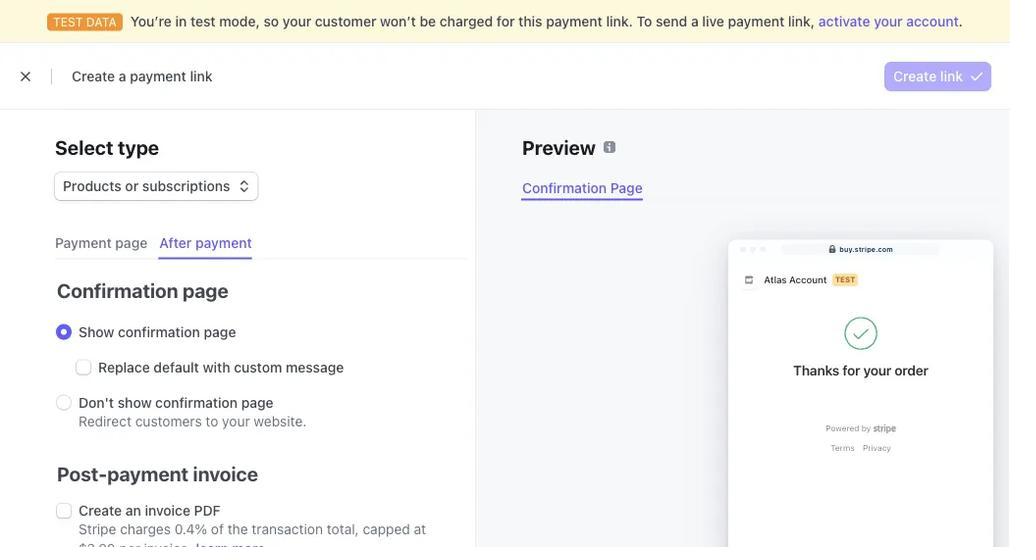Task type: vqa. For each thing, say whether or not it's contained in the screenshot.
customer at top
yes



Task type: locate. For each thing, give the bounding box(es) containing it.
your right so at the left top of page
[[283, 13, 311, 29]]

redirect
[[79, 413, 132, 430]]

page inside don't show confirmation page redirect customers to your website.
[[241, 395, 274, 411]]

show
[[118, 395, 152, 411]]

don't show confirmation page redirect customers to your website.
[[79, 395, 307, 430]]

transaction
[[252, 522, 323, 538]]

payment inside button
[[195, 235, 252, 251]]

1 horizontal spatial invoice
[[193, 463, 258, 486]]

create up stripe
[[79, 503, 122, 519]]

won't
[[380, 13, 416, 29]]

replace default with custom message
[[98, 359, 344, 376]]

payment
[[546, 13, 603, 29], [728, 13, 785, 29], [130, 68, 186, 84], [195, 235, 252, 251], [107, 463, 189, 486]]

page
[[115, 235, 148, 251], [183, 279, 229, 302], [204, 324, 236, 340], [241, 395, 274, 411]]

with
[[203, 359, 230, 376]]

type
[[118, 136, 159, 159]]

confirmation up show
[[57, 279, 178, 302]]

a left live at the right
[[691, 13, 699, 29]]

invoice up pdf
[[193, 463, 258, 486]]

link inside create link button
[[941, 68, 963, 84]]

0 horizontal spatial invoice
[[145, 503, 190, 519]]

2 link from the left
[[941, 68, 963, 84]]

confirmation page button
[[522, 177, 655, 201]]

1 vertical spatial confirmation
[[155, 395, 238, 411]]

confirmation page
[[57, 279, 229, 302]]

create up select
[[72, 68, 115, 84]]

create inside create an invoice pdf stripe charges 0.4% of the transaction total, capped at $2.00 per invoice,
[[79, 503, 122, 519]]

1 horizontal spatial link
[[941, 68, 963, 84]]

0 vertical spatial a
[[691, 13, 699, 29]]

1 vertical spatial confirmation
[[57, 279, 178, 302]]

link
[[190, 68, 213, 84], [941, 68, 963, 84]]

.
[[959, 13, 963, 29]]

live
[[702, 13, 725, 29]]

1 vertical spatial invoice
[[145, 503, 190, 519]]

page left after
[[115, 235, 148, 251]]

your inside don't show confirmation page redirect customers to your website.
[[222, 413, 250, 430]]

show confirmation page
[[79, 324, 236, 340]]

0 horizontal spatial your
[[222, 413, 250, 430]]

confirmation
[[118, 324, 200, 340], [155, 395, 238, 411]]

0 horizontal spatial confirmation
[[57, 279, 178, 302]]

capped
[[363, 522, 410, 538]]

invoice for an
[[145, 503, 190, 519]]

after payment
[[159, 235, 252, 251]]

payment page button
[[47, 228, 159, 260]]

your
[[283, 13, 311, 29], [874, 13, 903, 29], [222, 413, 250, 430]]

create
[[72, 68, 115, 84], [894, 68, 937, 84], [79, 503, 122, 519]]

confirmation
[[522, 180, 607, 196], [57, 279, 178, 302]]

payment right this
[[546, 13, 603, 29]]

or
[[125, 178, 139, 194]]

an
[[125, 503, 141, 519]]

products
[[63, 178, 122, 194]]

customer
[[315, 13, 377, 29]]

create down account on the top of the page
[[894, 68, 937, 84]]

be
[[420, 13, 436, 29]]

customers
[[135, 413, 202, 430]]

create inside button
[[894, 68, 937, 84]]

custom
[[234, 359, 282, 376]]

account
[[907, 13, 959, 29]]

to
[[637, 13, 652, 29]]

confirmation inside button
[[522, 180, 607, 196]]

select type
[[55, 136, 159, 159]]

1 link from the left
[[190, 68, 213, 84]]

per
[[119, 542, 140, 548]]

a
[[691, 13, 699, 29], [119, 68, 126, 84]]

confirmation inside don't show confirmation page redirect customers to your website.
[[155, 395, 238, 411]]

charged
[[440, 13, 493, 29]]

page down "after payment" button
[[183, 279, 229, 302]]

preview
[[522, 136, 596, 159]]

payment
[[55, 235, 112, 251]]

stripe
[[79, 522, 116, 538]]

page up replace default with custom message
[[204, 324, 236, 340]]

link down .
[[941, 68, 963, 84]]

confirmation up default
[[118, 324, 200, 340]]

your right activate
[[874, 13, 903, 29]]

0 vertical spatial invoice
[[193, 463, 258, 486]]

page inside button
[[115, 235, 148, 251]]

your right to
[[222, 413, 250, 430]]

invoice up charges
[[145, 503, 190, 519]]

payment right after
[[195, 235, 252, 251]]

page up website.
[[241, 395, 274, 411]]

1 horizontal spatial a
[[691, 13, 699, 29]]

select
[[55, 136, 113, 159]]

create link button
[[886, 62, 991, 90]]

a up select type
[[119, 68, 126, 84]]

invoice
[[193, 463, 258, 486], [145, 503, 190, 519]]

confirmation up to
[[155, 395, 238, 411]]

charges
[[120, 522, 171, 538]]

0 vertical spatial confirmation
[[522, 180, 607, 196]]

link down test
[[190, 68, 213, 84]]

for
[[497, 13, 515, 29]]

0.4%
[[175, 522, 207, 538]]

confirmation down preview
[[522, 180, 607, 196]]

invoice inside create an invoice pdf stripe charges 0.4% of the transaction total, capped at $2.00 per invoice,
[[145, 503, 190, 519]]

send
[[656, 13, 688, 29]]

activate your account link
[[819, 13, 959, 29]]

1 horizontal spatial confirmation
[[522, 180, 607, 196]]

0 horizontal spatial a
[[119, 68, 126, 84]]

0 horizontal spatial link
[[190, 68, 213, 84]]



Task type: describe. For each thing, give the bounding box(es) containing it.
$2.00
[[79, 542, 115, 548]]

products or subscriptions button
[[55, 169, 258, 200]]

page
[[611, 180, 643, 196]]

replace
[[98, 359, 150, 376]]

1 vertical spatial a
[[119, 68, 126, 84]]

create a payment link
[[72, 68, 213, 84]]

create an invoice pdf stripe charges 0.4% of the transaction total, capped at $2.00 per invoice,
[[79, 503, 426, 548]]

message
[[286, 359, 344, 376]]

subscriptions
[[142, 178, 230, 194]]

after
[[159, 235, 192, 251]]

show
[[79, 324, 114, 340]]

confirmation for confirmation page
[[57, 279, 178, 302]]

total,
[[327, 522, 359, 538]]

link,
[[788, 13, 815, 29]]

don't
[[79, 395, 114, 411]]

payment up the an
[[107, 463, 189, 486]]

so
[[264, 13, 279, 29]]

this
[[519, 13, 543, 29]]

post-payment invoice
[[57, 463, 258, 486]]

invoice for payment
[[193, 463, 258, 486]]

products or subscriptions
[[63, 178, 230, 194]]

buy.stripe.com
[[840, 245, 893, 254]]

test
[[190, 13, 216, 29]]

in
[[175, 13, 187, 29]]

payment page
[[55, 235, 148, 251]]

invoice,
[[144, 542, 192, 548]]

2 horizontal spatial your
[[874, 13, 903, 29]]

mode,
[[219, 13, 260, 29]]

website.
[[254, 413, 307, 430]]

you're
[[130, 13, 172, 29]]

create for create a payment link
[[72, 68, 115, 84]]

the
[[228, 522, 248, 538]]

pdf
[[194, 503, 221, 519]]

confirmation for confirmation page
[[522, 180, 607, 196]]

payment link settings tab list
[[47, 228, 467, 260]]

of
[[211, 522, 224, 538]]

payment right live at the right
[[728, 13, 785, 29]]

default
[[154, 359, 199, 376]]

create link
[[894, 68, 963, 84]]

after payment button
[[151, 228, 264, 260]]

link.
[[606, 13, 633, 29]]

to
[[206, 413, 218, 430]]

at
[[414, 522, 426, 538]]

create for create link
[[894, 68, 937, 84]]

activate
[[819, 13, 870, 29]]

0 vertical spatial confirmation
[[118, 324, 200, 340]]

payment down you're
[[130, 68, 186, 84]]

confirmation page
[[522, 180, 643, 196]]

1 horizontal spatial your
[[283, 13, 311, 29]]

post-
[[57, 463, 107, 486]]

you're in test mode, so your customer won't be charged for this payment link. to send a live payment link, activate your account .
[[130, 13, 963, 29]]



